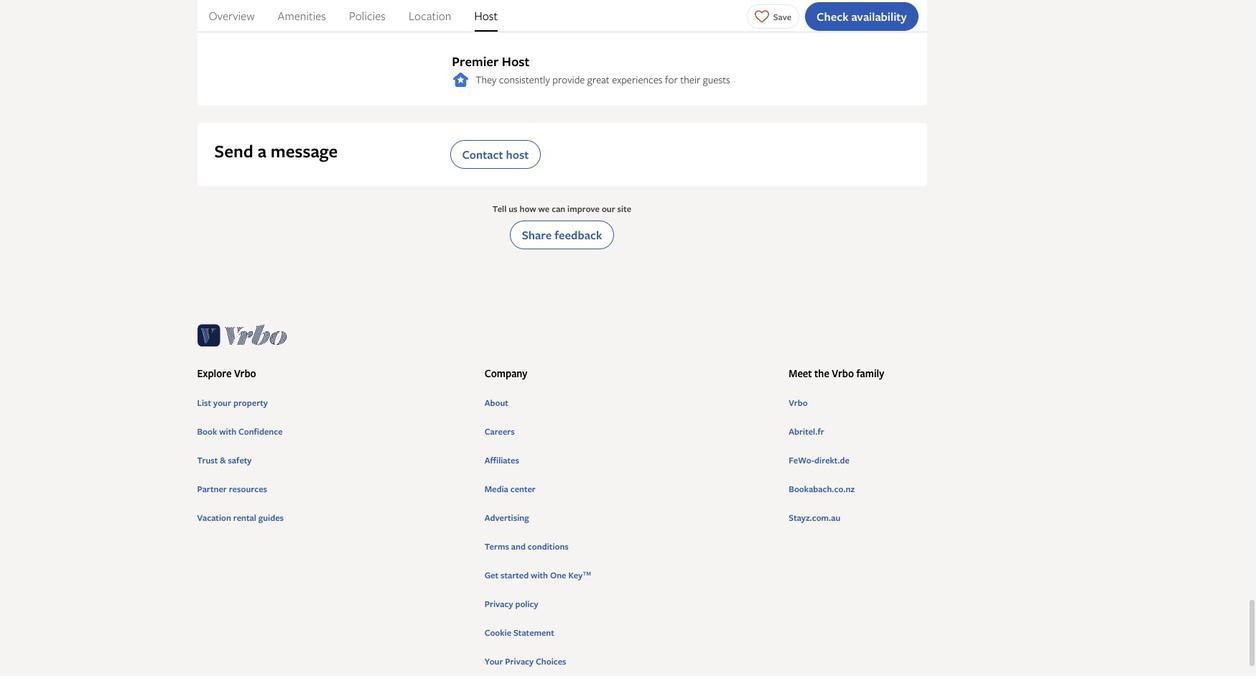 Task type: vqa. For each thing, say whether or not it's contained in the screenshot.
leftmost With
yes



Task type: locate. For each thing, give the bounding box(es) containing it.
send
[[214, 140, 253, 163]]

get
[[485, 569, 499, 581]]

media center link
[[485, 483, 778, 495]]

the
[[815, 367, 830, 380]]

with right book
[[219, 426, 236, 438]]

message
[[271, 140, 338, 163]]

1 horizontal spatial vrbo
[[789, 397, 808, 409]]

list for explore vrbo
[[197, 392, 473, 524]]

availability
[[852, 8, 907, 24]]

0 horizontal spatial vrbo
[[234, 367, 256, 380]]

contact host
[[462, 147, 529, 163]]

book
[[197, 426, 217, 438]]

privacy left policy
[[485, 598, 513, 610]]

terms and conditions
[[485, 541, 569, 553]]

vacation rental guides link
[[197, 512, 473, 524]]

with left one
[[531, 569, 548, 581]]

0 vertical spatial host
[[475, 8, 498, 24]]

1 vertical spatial with
[[531, 569, 548, 581]]

list for company
[[485, 392, 778, 668]]

vrbo right the
[[832, 367, 854, 380]]

center
[[511, 483, 536, 495]]

media
[[485, 483, 509, 495]]

provide
[[553, 73, 585, 86]]

vacation rental guides
[[197, 512, 284, 524]]

list containing list your property
[[197, 392, 473, 524]]

privacy right your
[[505, 655, 534, 668]]

1 vertical spatial host
[[502, 53, 530, 71]]

0 vertical spatial privacy
[[485, 598, 513, 610]]

host up the "consistently"
[[502, 53, 530, 71]]

french,
[[487, 13, 518, 27]]

list
[[197, 397, 211, 409]]

affiliates link
[[485, 454, 778, 467]]

meet
[[789, 367, 812, 380]]

get started with one key™ link
[[485, 569, 778, 581]]

vrbo
[[234, 367, 256, 380], [832, 367, 854, 380], [789, 397, 808, 409]]

list containing overview
[[197, 0, 927, 32]]

site
[[618, 203, 632, 215]]

rental
[[233, 512, 256, 524]]

0 horizontal spatial host
[[475, 8, 498, 24]]

premier host image
[[452, 71, 470, 89]]

partner resources
[[197, 483, 267, 495]]

guides
[[259, 512, 284, 524]]

overview link
[[209, 0, 255, 32]]

feedback
[[555, 227, 602, 243]]

host
[[475, 8, 498, 24], [502, 53, 530, 71]]

they consistently provide great experiences for their guests
[[476, 73, 731, 86]]

cookie statement
[[485, 627, 555, 639]]

careers link
[[485, 426, 778, 438]]

1 horizontal spatial with
[[531, 569, 548, 581]]

improve
[[568, 203, 600, 215]]

privacy policy link
[[485, 598, 778, 610]]

fewo-direkt.de
[[789, 454, 850, 467]]

company list item
[[485, 362, 778, 668]]

we
[[539, 203, 550, 215]]

terms and conditions link
[[485, 541, 778, 553]]

privacy
[[485, 598, 513, 610], [505, 655, 534, 668]]

one
[[550, 569, 567, 581]]

stayz.com.au
[[789, 512, 841, 524]]

a
[[258, 140, 267, 163]]

vrbo up property
[[234, 367, 256, 380]]

0 horizontal spatial with
[[219, 426, 236, 438]]

english, french, german, spanish
[[452, 13, 592, 27]]

how
[[520, 203, 536, 215]]

media center
[[485, 483, 536, 495]]

host
[[506, 147, 529, 163]]

vrbo link
[[789, 397, 1071, 409]]

trust & safety
[[197, 454, 252, 467]]

explore vrbo list item
[[197, 362, 473, 524]]

fewo-
[[789, 454, 815, 467]]

&
[[220, 454, 226, 467]]

list your property
[[197, 397, 268, 409]]

consistently
[[499, 73, 550, 86]]

advertising
[[485, 512, 529, 524]]

tell us how we can improve our site
[[493, 203, 632, 215]]

list containing vrbo
[[789, 392, 1071, 524]]

vrbo down the meet
[[789, 397, 808, 409]]

your
[[485, 655, 503, 668]]

affiliates
[[485, 454, 519, 467]]

list containing about
[[485, 392, 778, 668]]

2 horizontal spatial vrbo
[[832, 367, 854, 380]]

with
[[219, 426, 236, 438], [531, 569, 548, 581]]

0 vertical spatial with
[[219, 426, 236, 438]]

host up premier host
[[475, 8, 498, 24]]

check
[[817, 8, 849, 24]]

for
[[665, 73, 678, 86]]

careers
[[485, 426, 515, 438]]

list
[[197, 0, 927, 32], [197, 316, 1071, 673], [197, 392, 473, 524], [485, 392, 778, 668], [789, 392, 1071, 524]]

book with confidence link
[[197, 426, 473, 438]]

save button
[[747, 4, 800, 28]]

amenities link
[[278, 0, 326, 32]]



Task type: describe. For each thing, give the bounding box(es) containing it.
share
[[522, 227, 552, 243]]

key™
[[569, 569, 591, 581]]

policies
[[349, 8, 386, 24]]

with inside company list item
[[531, 569, 548, 581]]

terms
[[485, 541, 509, 553]]

share feedback
[[522, 227, 602, 243]]

and
[[511, 541, 526, 553]]

direkt.de
[[815, 454, 850, 467]]

us
[[509, 203, 518, 215]]

property
[[233, 397, 268, 409]]

partner resources link
[[197, 483, 473, 495]]

host link
[[475, 0, 498, 32]]

list your property link
[[197, 397, 473, 409]]

contact
[[462, 147, 503, 163]]

location link
[[409, 0, 452, 32]]

privacy policy
[[485, 598, 539, 610]]

vrbo image
[[197, 321, 287, 350]]

trust
[[197, 454, 218, 467]]

vacation
[[197, 512, 231, 524]]

spanish
[[559, 13, 592, 27]]

check availability button
[[806, 2, 919, 31]]

1 vertical spatial privacy
[[505, 655, 534, 668]]

meet the vrbo family
[[789, 367, 885, 380]]

your
[[213, 397, 231, 409]]

send a message
[[214, 140, 338, 163]]

great
[[588, 73, 610, 86]]

trust & safety link
[[197, 454, 473, 467]]

fewo-direkt.de link
[[789, 454, 1071, 467]]

choices
[[536, 655, 567, 668]]

abritel.fr link
[[789, 426, 1071, 438]]

explore
[[197, 367, 232, 380]]

partner
[[197, 483, 227, 495]]

guests
[[703, 73, 731, 86]]

policy
[[515, 598, 539, 610]]

they
[[476, 73, 497, 86]]

share feedback link
[[510, 221, 615, 250]]

statement
[[514, 627, 555, 639]]

safety
[[228, 454, 252, 467]]

with inside "explore vrbo" list item
[[219, 426, 236, 438]]

their
[[681, 73, 701, 86]]

overview
[[209, 8, 255, 24]]

list containing explore vrbo
[[197, 316, 1071, 673]]

cookie statement link
[[485, 627, 778, 639]]

advertising link
[[485, 512, 778, 524]]

1 horizontal spatial host
[[502, 53, 530, 71]]

about link
[[485, 397, 778, 409]]

save
[[774, 10, 792, 23]]

book with confidence
[[197, 426, 283, 438]]

stayz.com.au link
[[789, 512, 1071, 524]]

resources
[[229, 483, 267, 495]]

abritel.fr
[[789, 426, 825, 438]]

amenities
[[278, 8, 326, 24]]

get started with one key™
[[485, 569, 591, 581]]

bookabach.co.nz
[[789, 483, 855, 495]]

your privacy choices link
[[485, 655, 778, 668]]

cookie
[[485, 627, 512, 639]]

started
[[501, 569, 529, 581]]

experiences
[[612, 73, 663, 86]]

family
[[857, 367, 885, 380]]

location
[[409, 8, 452, 24]]

confidence
[[239, 426, 283, 438]]

host inside list
[[475, 8, 498, 24]]

list for meet the vrbo family
[[789, 392, 1071, 524]]

bookabach.co.nz link
[[789, 483, 1071, 495]]

explore vrbo
[[197, 367, 256, 380]]

english,
[[452, 13, 484, 27]]

premier host
[[452, 53, 530, 71]]

german,
[[521, 13, 557, 27]]

can
[[552, 203, 566, 215]]

policies link
[[349, 0, 386, 32]]

about
[[485, 397, 509, 409]]

meet the vrbo family list item
[[789, 362, 1071, 524]]

conditions
[[528, 541, 569, 553]]

your privacy choices
[[485, 655, 567, 668]]

check availability
[[817, 8, 907, 24]]

contact host link
[[450, 140, 541, 169]]



